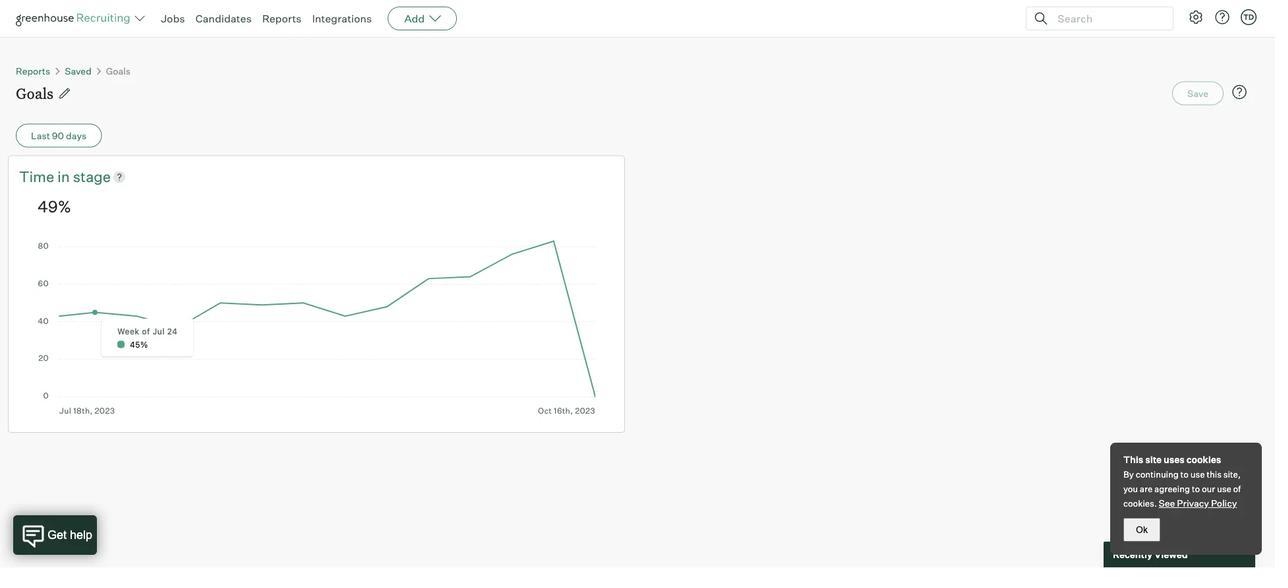 Task type: vqa. For each thing, say whether or not it's contained in the screenshot.
Are
yes



Task type: describe. For each thing, give the bounding box(es) containing it.
this
[[1207, 469, 1222, 480]]

td
[[1244, 13, 1255, 21]]

1 vertical spatial use
[[1218, 484, 1232, 494]]

candidates link
[[196, 12, 252, 25]]

viewed
[[1155, 549, 1189, 560]]

1 horizontal spatial reports link
[[262, 12, 302, 25]]

last 90 days button
[[16, 124, 102, 147]]

see privacy policy link
[[1159, 497, 1238, 509]]

week
[[117, 326, 140, 336]]

td button
[[1242, 9, 1257, 25]]

stage
[[73, 168, 111, 186]]

integrations
[[312, 12, 372, 25]]

24
[[167, 326, 178, 336]]

cookies.
[[1124, 498, 1158, 509]]

jobs
[[161, 12, 185, 25]]

this
[[1124, 454, 1144, 465]]

Search text field
[[1055, 9, 1162, 28]]

0 vertical spatial of
[[142, 326, 150, 336]]

0 vertical spatial reports
[[262, 12, 302, 25]]

add button
[[388, 7, 457, 30]]

greenhouse recruiting image
[[16, 11, 135, 26]]

goals link
[[106, 65, 131, 77]]

1 horizontal spatial to
[[1193, 484, 1201, 494]]

jul
[[153, 326, 165, 336]]

faq image
[[1232, 84, 1248, 100]]

last 90 days
[[31, 130, 87, 141]]

in
[[57, 168, 70, 186]]

by continuing to use this site, you are agreeing to our use of cookies.
[[1124, 469, 1242, 509]]

this site uses cookies
[[1124, 454, 1222, 465]]

candidates
[[196, 12, 252, 25]]

jobs link
[[161, 12, 185, 25]]

site,
[[1224, 469, 1241, 480]]

site
[[1146, 454, 1163, 465]]

policy
[[1212, 497, 1238, 509]]

see privacy policy
[[1159, 497, 1238, 509]]

continuing
[[1136, 469, 1179, 480]]

0 horizontal spatial use
[[1191, 469, 1206, 480]]

integrations link
[[312, 12, 372, 25]]

xychart image
[[38, 237, 596, 415]]

agreeing
[[1155, 484, 1191, 494]]



Task type: locate. For each thing, give the bounding box(es) containing it.
by
[[1124, 469, 1135, 480]]

49%
[[38, 196, 71, 216]]

reports link
[[262, 12, 302, 25], [16, 65, 50, 77]]

recently
[[1114, 549, 1153, 560]]

1 horizontal spatial reports
[[262, 12, 302, 25]]

to
[[1181, 469, 1189, 480], [1193, 484, 1201, 494]]

privacy
[[1178, 497, 1210, 509]]

goals right the saved
[[106, 65, 131, 77]]

reports right candidates link
[[262, 12, 302, 25]]

saved
[[65, 65, 92, 77]]

goals
[[106, 65, 131, 77], [16, 83, 53, 103]]

saved link
[[65, 65, 92, 77]]

use
[[1191, 469, 1206, 480], [1218, 484, 1232, 494]]

use down the cookies
[[1191, 469, 1206, 480]]

1 vertical spatial of
[[1234, 484, 1242, 494]]

1 horizontal spatial of
[[1234, 484, 1242, 494]]

1 vertical spatial reports link
[[16, 65, 50, 77]]

0 vertical spatial reports link
[[262, 12, 302, 25]]

you
[[1124, 484, 1139, 494]]

1 vertical spatial reports
[[16, 65, 50, 77]]

of left jul
[[142, 326, 150, 336]]

1 horizontal spatial goals
[[106, 65, 131, 77]]

add
[[404, 12, 425, 25]]

0 horizontal spatial goals
[[16, 83, 53, 103]]

time
[[19, 168, 54, 186]]

to left our
[[1193, 484, 1201, 494]]

in link
[[57, 167, 73, 187]]

0 horizontal spatial reports
[[16, 65, 50, 77]]

see
[[1159, 497, 1176, 509]]

0 horizontal spatial of
[[142, 326, 150, 336]]

of down site, on the bottom right of page
[[1234, 484, 1242, 494]]

0 horizontal spatial to
[[1181, 469, 1189, 480]]

td button
[[1239, 7, 1260, 28]]

reports left the saved
[[16, 65, 50, 77]]

goals left edit icon
[[16, 83, 53, 103]]

are
[[1141, 484, 1153, 494]]

1 vertical spatial to
[[1193, 484, 1201, 494]]

ok
[[1137, 524, 1149, 535]]

1 horizontal spatial use
[[1218, 484, 1232, 494]]

time in
[[19, 168, 73, 186]]

configure image
[[1189, 9, 1205, 25]]

cookies
[[1187, 454, 1222, 465]]

45%
[[130, 340, 148, 349]]

stage link
[[73, 167, 111, 187]]

edit image
[[58, 87, 71, 100]]

0 horizontal spatial reports link
[[16, 65, 50, 77]]

of
[[142, 326, 150, 336], [1234, 484, 1242, 494]]

to down uses
[[1181, 469, 1189, 480]]

days
[[66, 130, 87, 141]]

week of jul 24
[[117, 326, 178, 336]]

our
[[1203, 484, 1216, 494]]

0 vertical spatial to
[[1181, 469, 1189, 480]]

0 vertical spatial goals
[[106, 65, 131, 77]]

of inside by continuing to use this site, you are agreeing to our use of cookies.
[[1234, 484, 1242, 494]]

1 vertical spatial goals
[[16, 83, 53, 103]]

last
[[31, 130, 50, 141]]

reports link left the saved
[[16, 65, 50, 77]]

uses
[[1164, 454, 1185, 465]]

time link
[[19, 167, 57, 187]]

reports link right candidates link
[[262, 12, 302, 25]]

use up policy
[[1218, 484, 1232, 494]]

90
[[52, 130, 64, 141]]

0 vertical spatial use
[[1191, 469, 1206, 480]]

recently viewed
[[1114, 549, 1189, 560]]

ok button
[[1124, 518, 1161, 542]]

reports
[[262, 12, 302, 25], [16, 65, 50, 77]]



